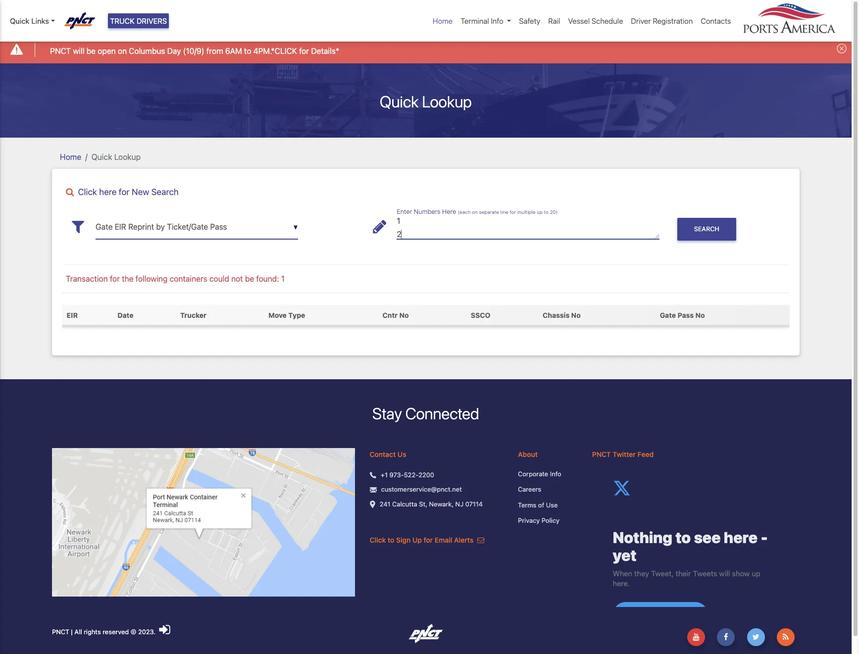 Task type: describe. For each thing, give the bounding box(es) containing it.
(10/9)
[[183, 46, 204, 55]]

stay connected
[[373, 404, 480, 423]]

for inside pnct will be open on columbus day (10/9) from 6am to 4pm.*click for details* link
[[299, 46, 309, 55]]

on for columbus
[[118, 46, 127, 55]]

stay
[[373, 404, 402, 423]]

522-
[[404, 471, 419, 479]]

us
[[398, 450, 407, 459]]

transaction for the following containers could not be found: 1
[[66, 275, 285, 283]]

contact
[[370, 450, 396, 459]]

privacy
[[518, 517, 540, 525]]

truck
[[110, 16, 135, 25]]

up
[[537, 209, 543, 215]]

chassis no
[[543, 311, 581, 319]]

pnct for pnct twitter feed
[[592, 450, 611, 459]]

schedule
[[592, 16, 623, 25]]

vessel
[[568, 16, 590, 25]]

click for click to sign up for email alerts
[[370, 536, 386, 544]]

©
[[131, 628, 136, 636]]

driver registration
[[631, 16, 693, 25]]

1
[[281, 275, 285, 283]]

1 vertical spatial quick lookup
[[92, 152, 141, 161]]

driver
[[631, 16, 651, 25]]

2200
[[419, 471, 435, 479]]

contact us
[[370, 450, 407, 459]]

gate pass no
[[660, 311, 705, 319]]

the
[[122, 275, 134, 283]]

pnct twitter feed
[[592, 450, 654, 459]]

truck drivers
[[110, 16, 167, 25]]

rail
[[549, 16, 560, 25]]

trucker
[[180, 311, 207, 319]]

for left the the
[[110, 275, 120, 283]]

for inside 'enter numbers here (each on separate line for multiple up to 20)'
[[510, 209, 516, 215]]

twitter
[[613, 450, 636, 459]]

terms of use
[[518, 501, 558, 509]]

no for chassis no
[[572, 311, 581, 319]]

safety
[[519, 16, 541, 25]]

numbers
[[414, 208, 441, 215]]

careers
[[518, 486, 542, 494]]

contacts
[[701, 16, 731, 25]]

terminal info
[[461, 16, 504, 25]]

cntr no
[[383, 311, 409, 319]]

alerts
[[454, 536, 474, 544]]

for right "up"
[[424, 536, 433, 544]]

241 calcutta st, newark, nj 07114 link
[[380, 500, 483, 509]]

1 vertical spatial be
[[245, 275, 254, 283]]

click here for new search link
[[62, 187, 790, 197]]

newark,
[[429, 500, 454, 508]]

of
[[538, 501, 545, 509]]

ssco
[[471, 311, 491, 319]]

will
[[73, 46, 85, 55]]

+1 973-522-2200
[[381, 471, 435, 479]]

links
[[31, 16, 49, 25]]

email
[[435, 536, 453, 544]]

sign in image
[[159, 624, 170, 637]]

found:
[[256, 275, 279, 283]]

all
[[74, 628, 82, 636]]

▼
[[294, 224, 298, 231]]

no for cntr no
[[400, 311, 409, 319]]

separate
[[479, 209, 499, 215]]

1 horizontal spatial to
[[388, 536, 395, 544]]

2 horizontal spatial quick
[[380, 92, 419, 111]]

quick inside quick links link
[[10, 16, 29, 25]]

(each
[[458, 209, 471, 215]]

following
[[136, 275, 168, 283]]

transaction
[[66, 275, 108, 283]]

vessel schedule
[[568, 16, 623, 25]]

driver registration link
[[627, 11, 697, 30]]

07114
[[466, 500, 483, 508]]

+1 973-522-2200 link
[[381, 471, 435, 480]]

up
[[413, 536, 422, 544]]

contacts link
[[697, 11, 735, 30]]

terminal
[[461, 16, 489, 25]]

+1
[[381, 471, 388, 479]]

info for terminal info
[[491, 16, 504, 25]]

terms
[[518, 501, 537, 509]]

pnct for pnct | all rights reserved © 2023.
[[52, 628, 69, 636]]

move
[[269, 311, 287, 319]]

calcutta
[[392, 500, 418, 508]]

not
[[231, 275, 243, 283]]

to for 20)
[[544, 209, 549, 215]]

click to sign up for email alerts link
[[370, 536, 485, 544]]

corporate info link
[[518, 470, 578, 479]]

new
[[132, 187, 149, 197]]

privacy policy
[[518, 517, 560, 525]]

type
[[289, 311, 305, 319]]

info for corporate info
[[550, 470, 562, 478]]

here
[[442, 208, 456, 215]]



Task type: locate. For each thing, give the bounding box(es) containing it.
2 horizontal spatial to
[[544, 209, 549, 215]]

for left details*
[[299, 46, 309, 55]]

on inside alert
[[118, 46, 127, 55]]

pnct will be open on columbus day (10/9) from 6am to 4pm.*click for details*
[[50, 46, 339, 55]]

to inside alert
[[244, 46, 251, 55]]

lookup
[[422, 92, 472, 111], [114, 152, 141, 161]]

on for separate
[[472, 209, 478, 215]]

no right pass
[[696, 311, 705, 319]]

click to sign up for email alerts
[[370, 536, 476, 544]]

day
[[167, 46, 181, 55]]

pnct left twitter
[[592, 450, 611, 459]]

0 vertical spatial quick
[[10, 16, 29, 25]]

privacy policy link
[[518, 516, 578, 526]]

search button
[[678, 218, 737, 241]]

to right 6am
[[244, 46, 251, 55]]

use
[[546, 501, 558, 509]]

1 vertical spatial click
[[370, 536, 386, 544]]

click right 'search' image at the top left of the page
[[78, 187, 97, 197]]

cntr
[[383, 311, 398, 319]]

1 vertical spatial quick
[[380, 92, 419, 111]]

careers link
[[518, 485, 578, 495]]

home up 'search' image at the top left of the page
[[60, 152, 81, 161]]

|
[[71, 628, 73, 636]]

home left terminal
[[433, 16, 453, 25]]

eir
[[67, 311, 78, 319]]

0 vertical spatial to
[[244, 46, 251, 55]]

corporate
[[518, 470, 549, 478]]

could
[[209, 275, 229, 283]]

home
[[433, 16, 453, 25], [60, 152, 81, 161]]

0 horizontal spatial lookup
[[114, 152, 141, 161]]

to left sign
[[388, 536, 395, 544]]

corporate info
[[518, 470, 562, 478]]

to for 4pm.*click
[[244, 46, 251, 55]]

pnct left "|"
[[52, 628, 69, 636]]

1 vertical spatial search
[[694, 226, 720, 233]]

about
[[518, 450, 538, 459]]

1 horizontal spatial quick
[[92, 152, 112, 161]]

2023.
[[138, 628, 156, 636]]

enter
[[397, 208, 412, 215]]

2 no from the left
[[572, 311, 581, 319]]

1 vertical spatial pnct
[[592, 450, 611, 459]]

0 horizontal spatial click
[[78, 187, 97, 197]]

info up careers link
[[550, 470, 562, 478]]

customerservice@pnct.net
[[381, 486, 462, 494]]

sign
[[396, 536, 411, 544]]

0 vertical spatial search
[[152, 187, 179, 197]]

pnct for pnct will be open on columbus day (10/9) from 6am to 4pm.*click for details*
[[50, 46, 71, 55]]

home inside 'link'
[[433, 16, 453, 25]]

click for click here for new search
[[78, 187, 97, 197]]

home link up 'search' image at the top left of the page
[[60, 152, 81, 161]]

info inside terminal info link
[[491, 16, 504, 25]]

1 vertical spatial home
[[60, 152, 81, 161]]

pnct will be open on columbus day (10/9) from 6am to 4pm.*click for details* link
[[50, 45, 339, 57]]

0 vertical spatial be
[[87, 46, 96, 55]]

1 vertical spatial to
[[544, 209, 549, 215]]

pnct will be open on columbus day (10/9) from 6am to 4pm.*click for details* alert
[[0, 36, 852, 63]]

1 horizontal spatial click
[[370, 536, 386, 544]]

click left sign
[[370, 536, 386, 544]]

move type
[[269, 311, 305, 319]]

gate
[[660, 311, 676, 319]]

0 horizontal spatial on
[[118, 46, 127, 55]]

search inside search button
[[694, 226, 720, 233]]

containers
[[170, 275, 207, 283]]

0 horizontal spatial info
[[491, 16, 504, 25]]

to
[[244, 46, 251, 55], [544, 209, 549, 215], [388, 536, 395, 544]]

0 horizontal spatial to
[[244, 46, 251, 55]]

click here for new search
[[78, 187, 179, 197]]

0 vertical spatial info
[[491, 16, 504, 25]]

quick lookup
[[380, 92, 472, 111], [92, 152, 141, 161]]

1 horizontal spatial search
[[694, 226, 720, 233]]

reserved
[[103, 628, 129, 636]]

3 no from the left
[[696, 311, 705, 319]]

0 horizontal spatial no
[[400, 311, 409, 319]]

quick links
[[10, 16, 49, 25]]

pnct inside alert
[[50, 46, 71, 55]]

2 vertical spatial to
[[388, 536, 395, 544]]

rights
[[84, 628, 101, 636]]

safety link
[[515, 11, 545, 30]]

0 vertical spatial on
[[118, 46, 127, 55]]

1 horizontal spatial on
[[472, 209, 478, 215]]

6am
[[225, 46, 242, 55]]

2 horizontal spatial no
[[696, 311, 705, 319]]

be inside alert
[[87, 46, 96, 55]]

for
[[299, 46, 309, 55], [119, 187, 130, 197], [510, 209, 516, 215], [110, 275, 120, 283], [424, 536, 433, 544]]

registration
[[653, 16, 693, 25]]

connected
[[406, 404, 480, 423]]

no right cntr
[[400, 311, 409, 319]]

0 vertical spatial pnct
[[50, 46, 71, 55]]

columbus
[[129, 46, 165, 55]]

vessel schedule link
[[564, 11, 627, 30]]

1 vertical spatial home link
[[60, 152, 81, 161]]

pass
[[678, 311, 694, 319]]

truck drivers link
[[108, 13, 169, 28]]

0 horizontal spatial home link
[[60, 152, 81, 161]]

20)
[[550, 209, 558, 215]]

for right line
[[510, 209, 516, 215]]

None text field
[[96, 215, 298, 239]]

search
[[152, 187, 179, 197], [694, 226, 720, 233]]

nj
[[456, 500, 464, 508]]

home link
[[429, 11, 457, 30], [60, 152, 81, 161]]

on inside 'enter numbers here (each on separate line for multiple up to 20)'
[[472, 209, 478, 215]]

1 text field
[[397, 215, 660, 239]]

0 vertical spatial lookup
[[422, 92, 472, 111]]

1 horizontal spatial home
[[433, 16, 453, 25]]

1 horizontal spatial lookup
[[422, 92, 472, 111]]

info inside corporate info link
[[550, 470, 562, 478]]

no right chassis
[[572, 311, 581, 319]]

1 horizontal spatial home link
[[429, 11, 457, 30]]

on right (each
[[472, 209, 478, 215]]

1 horizontal spatial no
[[572, 311, 581, 319]]

0 horizontal spatial quick lookup
[[92, 152, 141, 161]]

0 vertical spatial home
[[433, 16, 453, 25]]

line
[[501, 209, 509, 215]]

terminal info link
[[457, 11, 515, 30]]

multiple
[[518, 209, 536, 215]]

1 horizontal spatial be
[[245, 275, 254, 283]]

open
[[98, 46, 116, 55]]

quick links link
[[10, 15, 55, 26]]

241
[[380, 500, 391, 508]]

to right up
[[544, 209, 549, 215]]

chassis
[[543, 311, 570, 319]]

search inside click here for new search link
[[152, 187, 179, 197]]

pnct left will
[[50, 46, 71, 55]]

0 vertical spatial quick lookup
[[380, 92, 472, 111]]

1 vertical spatial lookup
[[114, 152, 141, 161]]

info right terminal
[[491, 16, 504, 25]]

envelope o image
[[478, 537, 485, 544]]

for right the here
[[119, 187, 130, 197]]

be right will
[[87, 46, 96, 55]]

2 vertical spatial quick
[[92, 152, 112, 161]]

on
[[118, 46, 127, 55], [472, 209, 478, 215]]

close image
[[837, 44, 847, 54]]

0 horizontal spatial be
[[87, 46, 96, 55]]

0 vertical spatial click
[[78, 187, 97, 197]]

1 horizontal spatial info
[[550, 470, 562, 478]]

be right not at left top
[[245, 275, 254, 283]]

pnct | all rights reserved © 2023.
[[52, 628, 157, 636]]

policy
[[542, 517, 560, 525]]

1 vertical spatial info
[[550, 470, 562, 478]]

home link left terminal
[[429, 11, 457, 30]]

1 vertical spatial on
[[472, 209, 478, 215]]

search image
[[66, 188, 74, 197]]

2 vertical spatial pnct
[[52, 628, 69, 636]]

0 vertical spatial home link
[[429, 11, 457, 30]]

from
[[207, 46, 223, 55]]

for inside click here for new search link
[[119, 187, 130, 197]]

1 no from the left
[[400, 311, 409, 319]]

4pm.*click
[[253, 46, 297, 55]]

enter numbers here (each on separate line for multiple up to 20)
[[397, 208, 558, 215]]

be
[[87, 46, 96, 55], [245, 275, 254, 283]]

on right open
[[118, 46, 127, 55]]

0 horizontal spatial search
[[152, 187, 179, 197]]

feed
[[638, 450, 654, 459]]

details*
[[311, 46, 339, 55]]

0 horizontal spatial home
[[60, 152, 81, 161]]

0 horizontal spatial quick
[[10, 16, 29, 25]]

241 calcutta st, newark, nj 07114
[[380, 500, 483, 508]]

terms of use link
[[518, 501, 578, 510]]

date
[[118, 311, 134, 319]]

to inside 'enter numbers here (each on separate line for multiple up to 20)'
[[544, 209, 549, 215]]

info
[[491, 16, 504, 25], [550, 470, 562, 478]]

1 horizontal spatial quick lookup
[[380, 92, 472, 111]]



Task type: vqa. For each thing, say whether or not it's contained in the screenshot.
Gallery at the top of page
no



